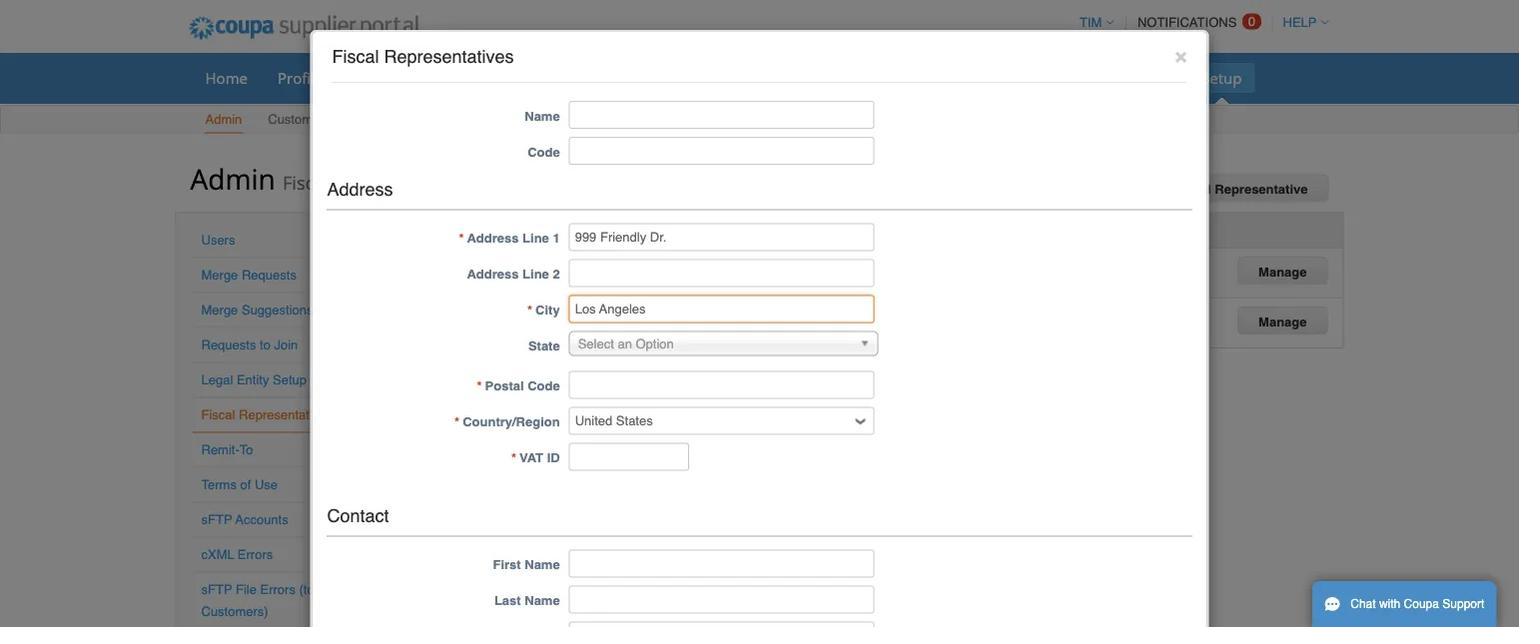 Task type: locate. For each thing, give the bounding box(es) containing it.
sftp inside sftp file errors (to customers)
[[201, 583, 232, 598]]

country/region
[[518, 223, 616, 238], [463, 415, 560, 430]]

name for last name
[[525, 593, 560, 608]]

line left 2 on the top of the page
[[523, 267, 549, 282]]

1 sftp from the top
[[201, 513, 232, 528]]

code right postal
[[528, 379, 560, 394]]

id up 23432
[[742, 223, 755, 238]]

None text field
[[569, 223, 875, 251], [569, 295, 875, 323], [569, 371, 875, 399], [569, 223, 875, 251], [569, 295, 875, 323], [569, 371, 875, 399]]

errors down accounts
[[238, 548, 273, 563]]

legal
[[201, 373, 233, 388]]

setup right customer
[[328, 112, 362, 127]]

requests to join link
[[201, 338, 298, 353]]

name right last
[[525, 593, 560, 608]]

contact
[[327, 506, 389, 526]]

1 horizontal spatial tax
[[896, 223, 917, 238]]

asn
[[602, 67, 631, 88]]

address up address line 2
[[467, 231, 519, 246]]

tax id
[[716, 223, 755, 238]]

0 vertical spatial fiscal representatives
[[332, 46, 514, 67]]

orders
[[353, 67, 402, 88]]

0 vertical spatial united states
[[518, 258, 596, 273]]

united states for 2nd manage link from the bottom of the page
[[518, 258, 596, 273]]

2 manage from the top
[[1259, 314, 1307, 329]]

sftp up cxml
[[201, 513, 232, 528]]

0 vertical spatial setup
[[1202, 67, 1242, 88]]

admin fiscal representatives
[[190, 159, 469, 197]]

1 vertical spatial united states
[[518, 308, 596, 323]]

0 vertical spatial manage link
[[1238, 257, 1328, 285]]

1 vertical spatial name
[[525, 557, 560, 572]]

admin for admin
[[205, 112, 242, 127]]

0 vertical spatial name
[[525, 108, 560, 123]]

sourcing
[[1023, 67, 1084, 88]]

Name text field
[[569, 101, 875, 129]]

admin down home link
[[205, 112, 242, 127]]

setup down the join
[[273, 373, 307, 388]]

2 united states from the top
[[518, 308, 596, 323]]

fiscal down customer setup link
[[283, 170, 329, 195]]

1 vertical spatial line
[[523, 267, 549, 282]]

tax up 23432
[[716, 223, 738, 238]]

1 vertical spatial manage link
[[1238, 307, 1328, 335]]

First Name text field
[[569, 550, 875, 578]]

name right 'first' at the bottom left
[[525, 557, 560, 572]]

fiscal
[[332, 46, 379, 67], [283, 170, 329, 195], [1175, 182, 1212, 197], [201, 408, 235, 423]]

2 vertical spatial name
[[525, 593, 560, 608]]

Address Line 2 text field
[[569, 259, 875, 287]]

name down sheets
[[525, 108, 560, 123]]

postal
[[485, 379, 524, 394]]

2 merge from the top
[[201, 303, 238, 318]]

sourcing link
[[1010, 63, 1097, 93]]

address for address
[[327, 179, 393, 200]]

merge down 'users'
[[201, 268, 238, 283]]

0 vertical spatial sftp
[[201, 513, 232, 528]]

country/region up 2 on the top of the page
[[518, 223, 616, 238]]

address down * address line 1
[[467, 267, 519, 282]]

manage
[[1259, 264, 1307, 279], [1259, 314, 1307, 329]]

0 horizontal spatial tax
[[716, 223, 738, 238]]

0 vertical spatial code
[[528, 144, 560, 159]]

merge requests link
[[201, 268, 297, 283]]

0 vertical spatial errors
[[238, 548, 273, 563]]

customers)
[[201, 605, 268, 620]]

1 line from the top
[[523, 231, 549, 246]]

0 vertical spatial line
[[523, 231, 549, 246]]

merge for merge suggestions
[[201, 303, 238, 318]]

requests to join
[[201, 338, 298, 353]]

1 united from the top
[[518, 258, 555, 273]]

admin down the admin link
[[190, 159, 275, 197]]

2
[[553, 267, 560, 282]]

manage link
[[1238, 257, 1328, 285], [1238, 307, 1328, 335]]

1
[[553, 231, 560, 246]]

merge
[[201, 268, 238, 283], [201, 303, 238, 318]]

fiscal representatives
[[332, 46, 514, 67], [201, 408, 333, 423]]

2 sftp from the top
[[201, 583, 232, 598]]

add-
[[1114, 67, 1147, 88]]

united up "state"
[[518, 308, 555, 323]]

states up select
[[559, 308, 596, 323]]

1 vertical spatial states
[[559, 308, 596, 323]]

0 vertical spatial manage
[[1259, 264, 1307, 279]]

united states down 1
[[518, 258, 596, 273]]

code down sheets
[[528, 144, 560, 159]]

setup right × button
[[1202, 67, 1242, 88]]

errors left (to
[[260, 583, 296, 598]]

0 vertical spatial id
[[742, 223, 755, 238]]

1 states from the top
[[559, 258, 596, 273]]

performance
[[902, 67, 993, 88]]

manage for 2nd manage link from the top
[[1259, 314, 1307, 329]]

sftp for sftp accounts
[[201, 513, 232, 528]]

1 vertical spatial sftp
[[201, 583, 232, 598]]

address down customer setup link
[[327, 179, 393, 200]]

states
[[559, 258, 596, 273], [559, 308, 596, 323]]

united states up "state"
[[518, 308, 596, 323]]

ons
[[1147, 67, 1172, 88]]

0 horizontal spatial id
[[547, 451, 560, 466]]

requests
[[242, 268, 297, 283], [201, 338, 256, 353]]

0 vertical spatial states
[[559, 258, 596, 273]]

name
[[525, 108, 560, 123], [525, 557, 560, 572], [525, 593, 560, 608]]

(to
[[299, 583, 314, 598]]

1 united states from the top
[[518, 258, 596, 273]]

business performance
[[837, 67, 993, 88]]

2 states from the top
[[559, 308, 596, 323]]

select an option link
[[569, 331, 879, 356]]

1 vertical spatial merge
[[201, 303, 238, 318]]

coupa supplier portal image
[[175, 3, 433, 53]]

id right vat
[[547, 451, 560, 466]]

1 vertical spatial admin
[[190, 159, 275, 197]]

name for first name
[[525, 557, 560, 572]]

1 vertical spatial country/region
[[463, 415, 560, 430]]

sftp for sftp file errors (to customers)
[[201, 583, 232, 598]]

* for * country/region
[[455, 415, 460, 430]]

2 vertical spatial address
[[467, 267, 519, 282]]

1 vertical spatial errors
[[260, 583, 296, 598]]

2 horizontal spatial setup
[[1202, 67, 1242, 88]]

2 vertical spatial setup
[[273, 373, 307, 388]]

representatives inside admin fiscal representatives
[[333, 170, 469, 195]]

2 name from the top
[[525, 557, 560, 572]]

1 manage from the top
[[1259, 264, 1307, 279]]

0 vertical spatial merge
[[201, 268, 238, 283]]

1 vertical spatial setup
[[328, 112, 362, 127]]

legal entity setup
[[201, 373, 307, 388]]

requests up suggestions
[[242, 268, 297, 283]]

to
[[240, 443, 253, 458]]

terms of use link
[[201, 478, 278, 493]]

customer setup
[[268, 112, 362, 127]]

terms
[[201, 478, 237, 493]]

admin
[[205, 112, 242, 127], [190, 159, 275, 197]]

an
[[618, 337, 632, 352]]

customer
[[268, 112, 324, 127]]

country/region down postal
[[463, 415, 560, 430]]

last
[[495, 593, 521, 608]]

remit-to link
[[201, 443, 253, 458]]

1 vertical spatial united
[[518, 308, 555, 323]]

tax right "associated"
[[896, 223, 917, 238]]

1 vertical spatial representatives
[[333, 170, 469, 195]]

code
[[528, 144, 560, 159], [528, 379, 560, 394]]

requests left to at the bottom left
[[201, 338, 256, 353]]

1 vertical spatial code
[[528, 379, 560, 394]]

fiscal down 'legal'
[[201, 408, 235, 423]]

sheets
[[525, 67, 572, 88]]

1 vertical spatial manage
[[1259, 314, 1307, 329]]

merge down the merge requests link
[[201, 303, 238, 318]]

catalogs
[[747, 67, 807, 88]]

fiscal representatives up orders
[[332, 46, 514, 67]]

*
[[459, 231, 464, 246], [528, 303, 533, 318], [477, 379, 482, 394], [455, 415, 460, 430], [511, 451, 517, 466]]

accounts
[[235, 513, 288, 528]]

1 merge from the top
[[201, 268, 238, 283]]

× button
[[1175, 43, 1188, 67]]

3 name from the top
[[525, 593, 560, 608]]

2 tax from the left
[[896, 223, 917, 238]]

0 horizontal spatial setup
[[273, 373, 307, 388]]

profile link
[[265, 63, 336, 93]]

sftp up customers)
[[201, 583, 232, 598]]

sftp accounts
[[201, 513, 288, 528]]

0 vertical spatial united
[[518, 258, 555, 273]]

chat
[[1351, 598, 1377, 612]]

id
[[742, 223, 755, 238], [547, 451, 560, 466]]

service/time
[[432, 67, 521, 88]]

registrations
[[921, 223, 1004, 238]]

home
[[205, 67, 248, 88]]

chat with coupa support button
[[1313, 582, 1497, 628]]

1 name from the top
[[525, 108, 560, 123]]

fiscal representatives down legal entity setup link
[[201, 408, 333, 423]]

admin link
[[204, 107, 243, 133]]

states down 1
[[559, 258, 596, 273]]

×
[[1175, 43, 1188, 67]]

admin for admin fiscal representatives
[[190, 159, 275, 197]]

0 vertical spatial address
[[327, 179, 393, 200]]

fiscal representatives link
[[201, 408, 333, 423]]

service/time sheets
[[432, 67, 572, 88]]

entity
[[237, 373, 269, 388]]

None text field
[[569, 443, 690, 471]]

with
[[1380, 598, 1401, 612]]

united states for 2nd manage link from the top
[[518, 308, 596, 323]]

sftp
[[201, 513, 232, 528], [201, 583, 232, 598]]

0 vertical spatial admin
[[205, 112, 242, 127]]

line left 1
[[523, 231, 549, 246]]

2 united from the top
[[518, 308, 555, 323]]

associated tax registrations
[[823, 223, 1004, 238]]

united down 1
[[518, 258, 555, 273]]

cxml
[[201, 548, 234, 563]]

1 tax from the left
[[716, 223, 738, 238]]



Task type: describe. For each thing, give the bounding box(es) containing it.
fiscal inside admin fiscal representatives
[[283, 170, 329, 195]]

* for * vat id
[[511, 451, 517, 466]]

sftp accounts link
[[201, 513, 288, 528]]

home link
[[192, 63, 261, 93]]

sftp file errors (to customers) link
[[201, 583, 314, 620]]

0 vertical spatial requests
[[242, 268, 297, 283]]

address for address line 2
[[467, 267, 519, 282]]

* for * postal code
[[477, 379, 482, 394]]

fiscal up orders
[[332, 46, 379, 67]]

23432
[[716, 258, 752, 273]]

2 line from the top
[[523, 267, 549, 282]]

fiscal right 'add' on the right
[[1175, 182, 1212, 197]]

invoices
[[661, 67, 717, 88]]

united for 2nd manage link from the top
[[518, 308, 555, 323]]

merge suggestions
[[201, 303, 313, 318]]

remit-
[[201, 443, 240, 458]]

business
[[837, 67, 899, 88]]

1 vertical spatial fiscal representatives
[[201, 408, 333, 423]]

* for * city
[[528, 303, 533, 318]]

1 horizontal spatial setup
[[328, 112, 362, 127]]

associated
[[823, 223, 892, 238]]

first
[[493, 557, 521, 572]]

suggestions
[[242, 303, 313, 318]]

2 manage link from the top
[[1238, 307, 1328, 335]]

city
[[536, 303, 560, 318]]

1 manage link from the top
[[1238, 257, 1328, 285]]

join
[[274, 338, 298, 353]]

2 vertical spatial representatives
[[239, 408, 333, 423]]

cxml errors link
[[201, 548, 273, 563]]

coupa
[[1404, 598, 1440, 612]]

terms of use
[[201, 478, 278, 493]]

file
[[236, 583, 257, 598]]

remit-to
[[201, 443, 253, 458]]

* city
[[528, 303, 560, 318]]

Code text field
[[569, 137, 875, 165]]

state
[[528, 339, 560, 354]]

Last Name text field
[[569, 586, 875, 614]]

0 vertical spatial country/region
[[518, 223, 616, 238]]

merge for merge requests
[[201, 268, 238, 283]]

profile
[[278, 67, 323, 88]]

add fiscal representative
[[1146, 182, 1308, 197]]

address line 2
[[467, 267, 560, 282]]

1 horizontal spatial id
[[742, 223, 755, 238]]

merge requests
[[201, 268, 297, 283]]

of
[[240, 478, 251, 493]]

1 vertical spatial address
[[467, 231, 519, 246]]

* postal code
[[477, 379, 560, 394]]

option
[[636, 337, 674, 352]]

states for 2nd manage link from the top
[[559, 308, 596, 323]]

use
[[255, 478, 278, 493]]

0 vertical spatial representatives
[[384, 46, 514, 67]]

representative
[[1215, 182, 1308, 197]]

vat
[[520, 451, 544, 466]]

customer setup link
[[267, 107, 363, 133]]

2 code from the top
[[528, 379, 560, 394]]

* for * address line 1
[[459, 231, 464, 246]]

select
[[578, 337, 614, 352]]

last name
[[495, 593, 560, 608]]

first name
[[493, 557, 560, 572]]

sftp file errors (to customers)
[[201, 583, 314, 620]]

orders link
[[340, 63, 415, 93]]

chat with coupa support
[[1351, 598, 1485, 612]]

1 code from the top
[[528, 144, 560, 159]]

setup link
[[1189, 63, 1255, 93]]

united for 2nd manage link from the bottom of the page
[[518, 258, 555, 273]]

to
[[260, 338, 271, 353]]

legal entity setup link
[[201, 373, 307, 388]]

invoices link
[[648, 63, 730, 93]]

add-ons link
[[1101, 63, 1185, 93]]

merge suggestions link
[[201, 303, 313, 318]]

add-ons
[[1114, 67, 1172, 88]]

manage for 2nd manage link from the bottom of the page
[[1259, 264, 1307, 279]]

select an option
[[578, 337, 674, 352]]

service/time sheets link
[[419, 63, 585, 93]]

support
[[1443, 598, 1485, 612]]

1 vertical spatial id
[[547, 451, 560, 466]]

errors inside sftp file errors (to customers)
[[260, 583, 296, 598]]

* country/region
[[455, 415, 560, 430]]

users link
[[201, 233, 235, 248]]

1 vertical spatial requests
[[201, 338, 256, 353]]

add
[[1146, 182, 1171, 197]]

asn link
[[589, 63, 644, 93]]

users
[[201, 233, 235, 248]]

business performance link
[[824, 63, 1006, 93]]

catalogs link
[[734, 63, 820, 93]]

* address line 1
[[459, 231, 560, 246]]

states for 2nd manage link from the bottom of the page
[[559, 258, 596, 273]]



Task type: vqa. For each thing, say whether or not it's contained in the screenshot.
Accounts
yes



